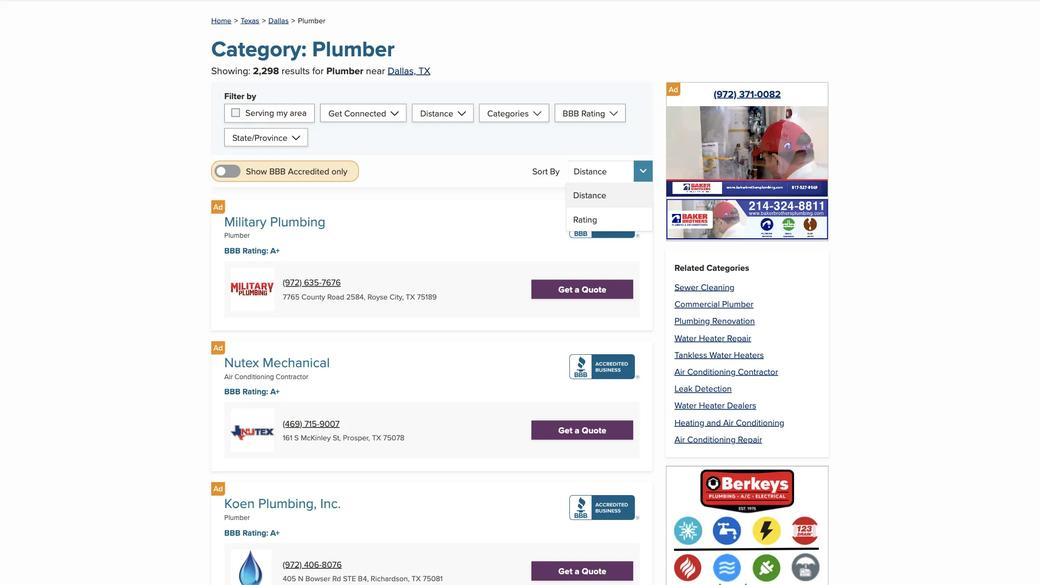 Task type: vqa. For each thing, say whether or not it's contained in the screenshot.
'Renovation'
yes



Task type: describe. For each thing, give the bounding box(es) containing it.
2 vertical spatial water
[[675, 399, 697, 412]]

serving my area
[[246, 107, 307, 119]]

2 heater from the top
[[699, 399, 725, 412]]

plumber inside sewer cleaning commercial plumber plumbing renovation water heater repair tankless water heaters air conditioning contractor leak detection water heater dealers heating and air conditioning air conditioning repair
[[723, 298, 754, 310]]

2,298
[[253, 64, 279, 78]]

my
[[277, 107, 288, 119]]

military
[[224, 212, 267, 231]]

water heater repair link
[[675, 332, 752, 344]]

sewer cleaning link
[[675, 281, 735, 293]]

state/province
[[233, 131, 288, 144]]

bbb inside filter by element
[[563, 107, 580, 119]]

ad for nutex mechanical
[[214, 343, 223, 353]]

(972) 635-7676 link
[[283, 276, 341, 289]]

161
[[283, 433, 293, 443]]

sewer cleaning commercial plumber plumbing renovation water heater repair tankless water heaters air conditioning contractor leak detection water heater dealers heating and air conditioning air conditioning repair
[[675, 281, 785, 446]]

commercial plumber link
[[675, 298, 754, 310]]

635-
[[304, 276, 322, 289]]

distance for sort by button
[[574, 165, 607, 178]]

get a quote for nutex mechanical
[[559, 424, 607, 437]]

rating option
[[567, 207, 653, 231]]

a+ inside koen plumbing, inc. plumber bbb rating: a+
[[271, 527, 280, 539]]

air conditioning contractor link
[[675, 365, 779, 378]]

0082
[[758, 87, 782, 101]]

(972) 371-0082
[[714, 87, 782, 101]]

1 horizontal spatial categories
[[707, 262, 750, 274]]

(469) 715-9007 161 s mckinley st , prosper, tx 75078
[[283, 417, 405, 443]]

sort
[[533, 165, 548, 178]]

371-
[[740, 87, 758, 101]]

rd
[[333, 574, 341, 584]]

leak detection link
[[675, 382, 732, 395]]

accredited business image for military plumbing
[[570, 213, 640, 238]]

baker brothers plumbing, air & electric image
[[667, 199, 829, 240]]

conditioning inside nutex mechanical air conditioning contractor bbb rating: a+
[[235, 372, 274, 382]]

get a quote link for koen plumbing, inc.
[[532, 562, 634, 581]]

showing:
[[211, 64, 251, 77]]

serving
[[246, 107, 274, 119]]

, for mechanical
[[340, 433, 341, 443]]

(972) 406-8076 405 n bowser rd ste b4 , richardson, tx 75081
[[283, 558, 443, 584]]

cleaning
[[701, 281, 735, 293]]

75081
[[423, 574, 443, 584]]

plumbing renovation link
[[675, 315, 755, 327]]

texas link
[[241, 15, 259, 26]]

405
[[283, 574, 296, 584]]

category: plumber showing: 2,298 results for plumber near dallas, tx
[[211, 33, 431, 78]]

get connected
[[329, 107, 386, 119]]

only
[[332, 165, 348, 178]]

results
[[282, 64, 310, 77]]

715-
[[305, 417, 320, 430]]

richardson,
[[371, 574, 410, 584]]

dealers
[[728, 399, 757, 412]]

filter
[[224, 89, 245, 102]]

get a quote link for military plumbing
[[532, 280, 634, 299]]

get for koen plumbing, inc.
[[559, 565, 573, 578]]

s
[[295, 433, 299, 443]]

plumbing,
[[258, 494, 317, 513]]

county
[[302, 291, 325, 302]]

a for nutex mechanical
[[575, 424, 580, 437]]

(469)
[[283, 417, 302, 430]]

rating: inside nutex mechanical air conditioning contractor bbb rating: a+
[[243, 386, 268, 398]]

related categories
[[675, 262, 750, 274]]

area
[[290, 107, 307, 119]]

connected
[[345, 107, 386, 119]]

military plumbing link
[[224, 212, 326, 231]]

show bbb accredited only button
[[215, 164, 348, 179]]

bbb inside nutex mechanical air conditioning contractor bbb rating: a+
[[224, 386, 241, 398]]

n
[[298, 574, 304, 584]]

mechanical
[[263, 353, 330, 372]]

accredited business image for koen plumbing, inc.
[[570, 496, 640, 520]]

rating inside option
[[574, 213, 598, 225]]

plumbing inside sewer cleaning commercial plumber plumbing renovation water heater repair tankless water heaters air conditioning contractor leak detection water heater dealers heating and air conditioning air conditioning repair
[[675, 315, 711, 327]]

show bbb accredited only
[[246, 165, 348, 178]]

bowser
[[306, 574, 331, 584]]

0 vertical spatial water
[[675, 332, 697, 344]]

a for koen plumbing, inc.
[[575, 565, 580, 578]]

tx inside (469) 715-9007 161 s mckinley st , prosper, tx 75078
[[372, 433, 382, 443]]

(972) 635-7676 7765 county road 2584 , royse city, tx 75189
[[283, 276, 437, 302]]

home link
[[211, 15, 232, 26]]

0 vertical spatial repair
[[728, 332, 752, 344]]

distance for sort by list box
[[574, 189, 607, 202]]

distance option
[[567, 184, 653, 207]]

quote for koen plumbing, inc.
[[582, 565, 607, 578]]

2584
[[346, 291, 364, 302]]

royse
[[368, 291, 388, 302]]

berkeys air conditioning image
[[667, 466, 829, 585]]

ad for military plumbing
[[214, 202, 223, 212]]

get a quote link for nutex mechanical
[[532, 421, 634, 440]]

texas
[[241, 15, 259, 26]]

distance inside filter by element
[[420, 107, 454, 119]]

get for military plumbing
[[559, 283, 573, 296]]

renovation
[[713, 315, 755, 327]]

get a quote for koen plumbing, inc.
[[559, 565, 607, 578]]

military plumbing plumber bbb rating: a+
[[224, 212, 326, 257]]

mckinley
[[301, 433, 331, 443]]

heaters
[[735, 349, 764, 361]]

and
[[707, 416, 721, 429]]

tankless
[[675, 349, 708, 361]]

leak
[[675, 382, 693, 395]]

koen plumbing, inc. plumber bbb rating: a+
[[224, 494, 341, 539]]

related
[[675, 262, 705, 274]]



Task type: locate. For each thing, give the bounding box(es) containing it.
plumber
[[298, 15, 326, 26], [312, 33, 395, 65], [327, 64, 364, 78], [224, 231, 250, 241], [723, 298, 754, 310], [224, 513, 250, 523]]

, inside (469) 715-9007 161 s mckinley st , prosper, tx 75078
[[340, 433, 341, 443]]

water down leak
[[675, 399, 697, 412]]

0 horizontal spatial plumbing
[[270, 212, 326, 231]]

by
[[247, 89, 256, 102]]

a for military plumbing
[[575, 283, 580, 296]]

a+ inside military plumbing plumber bbb rating: a+
[[271, 245, 280, 257]]

1 vertical spatial water
[[710, 349, 732, 361]]

1 vertical spatial categories
[[707, 262, 750, 274]]

plumber inside koen plumbing, inc. plumber bbb rating: a+
[[224, 513, 250, 523]]

2 vertical spatial distance
[[574, 189, 607, 202]]

distance inside sort by button
[[574, 165, 607, 178]]

a+ down koen plumbing, inc. link
[[271, 527, 280, 539]]

city,
[[390, 291, 404, 302]]

(972) left 371-
[[714, 87, 737, 101]]

0 vertical spatial plumbing
[[270, 212, 326, 231]]

ad link
[[667, 83, 681, 96], [211, 200, 225, 214], [211, 341, 225, 355], [211, 483, 225, 496]]

accredited business image
[[570, 213, 640, 238], [570, 354, 640, 379], [570, 496, 640, 520]]

water up air conditioning contractor link
[[710, 349, 732, 361]]

(972) up 7765
[[283, 276, 302, 289]]

heating
[[675, 416, 705, 429]]

(972) inside the (972) 635-7676 7765 county road 2584 , royse city, tx 75189
[[283, 276, 302, 289]]

1 vertical spatial accredited business image
[[570, 354, 640, 379]]

0 vertical spatial ,
[[364, 291, 366, 302]]

rating: inside military plumbing plumber bbb rating: a+
[[243, 245, 268, 257]]

get
[[329, 107, 342, 119], [559, 283, 573, 296], [559, 424, 573, 437], [559, 565, 573, 578]]

bbb inside button
[[270, 165, 286, 178]]

for
[[312, 64, 324, 77]]

air
[[675, 365, 686, 378], [224, 372, 233, 382], [724, 416, 734, 429], [675, 433, 686, 446]]

1 accredited business image from the top
[[570, 213, 640, 238]]

repair down heating and air conditioning link
[[739, 433, 763, 446]]

1 vertical spatial (972)
[[283, 276, 302, 289]]

ad for koen plumbing, inc.
[[214, 484, 223, 494]]

a+ down military plumbing link
[[271, 245, 280, 257]]

prosper,
[[343, 433, 370, 443]]

plumbing inside military plumbing plumber bbb rating: a+
[[270, 212, 326, 231]]

2 horizontal spatial ,
[[367, 574, 369, 584]]

heating and air conditioning link
[[675, 416, 785, 429]]

2 get a quote from the top
[[559, 424, 607, 437]]

show
[[246, 165, 267, 178]]

rating: inside koen plumbing, inc. plumber bbb rating: a+
[[243, 527, 268, 539]]

3 get a quote link from the top
[[532, 562, 634, 581]]

sewer
[[675, 281, 699, 293]]

plumber inside military plumbing plumber bbb rating: a+
[[224, 231, 250, 241]]

rating: down military
[[243, 245, 268, 257]]

1 vertical spatial heater
[[699, 399, 725, 412]]

1 vertical spatial get a quote link
[[532, 421, 634, 440]]

tankless water heaters link
[[675, 349, 764, 361]]

1 get a quote link from the top
[[532, 280, 634, 299]]

, inside the (972) 635-7676 7765 county road 2584 , royse city, tx 75189
[[364, 291, 366, 302]]

(972) inside (972) 406-8076 405 n bowser rd ste b4 , richardson, tx 75081
[[283, 558, 302, 571]]

3 get a quote from the top
[[559, 565, 607, 578]]

2 vertical spatial rating:
[[243, 527, 268, 539]]

distance inside option
[[574, 189, 607, 202]]

air conditioning repair link
[[675, 433, 763, 446]]

2 vertical spatial get a quote
[[559, 565, 607, 578]]

repair down renovation
[[728, 332, 752, 344]]

tx left 75081
[[412, 574, 421, 584]]

(972)
[[714, 87, 737, 101], [283, 276, 302, 289], [283, 558, 302, 571]]

get inside filter by element
[[329, 107, 342, 119]]

0 horizontal spatial categories
[[488, 107, 529, 119]]

dallas,
[[388, 64, 416, 77]]

commercial
[[675, 298, 720, 310]]

, inside (972) 406-8076 405 n bowser rd ste b4 , richardson, tx 75081
[[367, 574, 369, 584]]

distance up rating option
[[574, 189, 607, 202]]

dallas link
[[269, 15, 289, 26]]

0 vertical spatial distance
[[420, 107, 454, 119]]

0 horizontal spatial contractor
[[276, 372, 309, 382]]

1 vertical spatial plumbing
[[675, 315, 711, 327]]

get a quote for military plumbing
[[559, 283, 607, 296]]

2 vertical spatial quote
[[582, 565, 607, 578]]

contractor inside sewer cleaning commercial plumber plumbing renovation water heater repair tankless water heaters air conditioning contractor leak detection water heater dealers heating and air conditioning air conditioning repair
[[739, 365, 779, 378]]

0 vertical spatial (972)
[[714, 87, 737, 101]]

water
[[675, 332, 697, 344], [710, 349, 732, 361], [675, 399, 697, 412]]

quote
[[582, 283, 607, 296], [582, 424, 607, 437], [582, 565, 607, 578]]

distance
[[420, 107, 454, 119], [574, 165, 607, 178], [574, 189, 607, 202]]

contractor up (469)
[[276, 372, 309, 382]]

2 vertical spatial ,
[[367, 574, 369, 584]]

3 rating: from the top
[[243, 527, 268, 539]]

contractor down the heaters
[[739, 365, 779, 378]]

3 accredited business image from the top
[[570, 496, 640, 520]]

75078
[[383, 433, 405, 443]]

0 horizontal spatial ,
[[340, 433, 341, 443]]

tx right 'dallas,'
[[419, 64, 431, 77]]

1 vertical spatial a
[[575, 424, 580, 437]]

bbb
[[563, 107, 580, 119], [270, 165, 286, 178], [224, 245, 241, 257], [224, 386, 241, 398], [224, 527, 241, 539]]

(972) for plumbing
[[283, 276, 302, 289]]

category:
[[211, 33, 307, 65]]

detection
[[695, 382, 732, 395]]

1 get a quote from the top
[[559, 283, 607, 296]]

road
[[327, 291, 345, 302]]

ad link for nutex mechanical
[[211, 341, 225, 355]]

distance up distance option
[[574, 165, 607, 178]]

1 rating: from the top
[[243, 245, 268, 257]]

a+ down nutex mechanical link
[[271, 386, 280, 398]]

1 horizontal spatial contractor
[[739, 365, 779, 378]]

0 vertical spatial rating
[[582, 107, 606, 119]]

water heater dealers link
[[675, 399, 757, 412]]

tx right 'city,'
[[406, 291, 415, 302]]

7676
[[322, 276, 341, 289]]

heater down detection
[[699, 399, 725, 412]]

accredited business image for nutex mechanical
[[570, 354, 640, 379]]

, right ste
[[367, 574, 369, 584]]

(469) 715-9007 link
[[283, 417, 340, 430]]

ste
[[343, 574, 356, 584]]

ad link for military plumbing
[[211, 200, 225, 214]]

filter by element
[[211, 82, 653, 155]]

rating: down the nutex
[[243, 386, 268, 398]]

quote for military plumbing
[[582, 283, 607, 296]]

tx
[[419, 64, 431, 77], [406, 291, 415, 302], [372, 433, 382, 443], [412, 574, 421, 584]]

categories
[[488, 107, 529, 119], [707, 262, 750, 274]]

0 vertical spatial a+
[[271, 245, 280, 257]]

ad link for koen plumbing, inc.
[[211, 483, 225, 496]]

ad
[[669, 84, 679, 94], [214, 202, 223, 212], [214, 343, 223, 353], [214, 484, 223, 494]]

plumbing down the show bbb accredited only
[[270, 212, 326, 231]]

nutex mechanical link
[[224, 353, 330, 372]]

(972) 371-0082 link
[[714, 87, 782, 101]]

st
[[333, 433, 340, 443]]

1 horizontal spatial ,
[[364, 291, 366, 302]]

1 a from the top
[[575, 283, 580, 296]]

tx inside the (972) 635-7676 7765 county road 2584 , royse city, tx 75189
[[406, 291, 415, 302]]

1 vertical spatial repair
[[739, 433, 763, 446]]

, for plumbing
[[364, 291, 366, 302]]

nutex
[[224, 353, 259, 372]]

3 a from the top
[[575, 565, 580, 578]]

tx left 75078
[[372, 433, 382, 443]]

filter by
[[224, 89, 256, 102]]

plumbing
[[270, 212, 326, 231], [675, 315, 711, 327]]

2 vertical spatial (972)
[[283, 558, 302, 571]]

2 a+ from the top
[[271, 386, 280, 398]]

(972) 406-8076 link
[[283, 558, 342, 571]]

9007
[[320, 417, 340, 430]]

a
[[575, 283, 580, 296], [575, 424, 580, 437], [575, 565, 580, 578]]

water up tankless
[[675, 332, 697, 344]]

heater down the plumbing renovation link
[[699, 332, 725, 344]]

1 vertical spatial a+
[[271, 386, 280, 398]]

3 a+ from the top
[[271, 527, 280, 539]]

near
[[366, 64, 385, 77]]

get for nutex mechanical
[[559, 424, 573, 437]]

koen
[[224, 494, 255, 513]]

2 vertical spatial a+
[[271, 527, 280, 539]]

get a quote
[[559, 283, 607, 296], [559, 424, 607, 437], [559, 565, 607, 578]]

0 vertical spatial a
[[575, 283, 580, 296]]

406-
[[304, 558, 322, 571]]

rating
[[582, 107, 606, 119], [574, 213, 598, 225]]

0 vertical spatial get a quote link
[[532, 280, 634, 299]]

2 vertical spatial get a quote link
[[532, 562, 634, 581]]

categories inside filter by element
[[488, 107, 529, 119]]

2 rating: from the top
[[243, 386, 268, 398]]

2 quote from the top
[[582, 424, 607, 437]]

1 vertical spatial rating:
[[243, 386, 268, 398]]

1 vertical spatial quote
[[582, 424, 607, 437]]

1 quote from the top
[[582, 283, 607, 296]]

0 vertical spatial heater
[[699, 332, 725, 344]]

, left royse
[[364, 291, 366, 302]]

1 heater from the top
[[699, 332, 725, 344]]

nutex mechanical air conditioning contractor bbb rating: a+
[[224, 353, 330, 398]]

0 vertical spatial accredited business image
[[570, 213, 640, 238]]

1 vertical spatial distance
[[574, 165, 607, 178]]

2 vertical spatial a
[[575, 565, 580, 578]]

0 vertical spatial rating:
[[243, 245, 268, 257]]

sort by
[[533, 165, 560, 178]]

1 horizontal spatial plumbing
[[675, 315, 711, 327]]

b4
[[358, 574, 367, 584]]

rating: down koen
[[243, 527, 268, 539]]

, left the prosper,
[[340, 433, 341, 443]]

75189
[[417, 291, 437, 302]]

(972) up 405
[[283, 558, 302, 571]]

bbb rating
[[563, 107, 606, 119]]

0 vertical spatial categories
[[488, 107, 529, 119]]

2 vertical spatial accredited business image
[[570, 496, 640, 520]]

1 a+ from the top
[[271, 245, 280, 257]]

Sort By button
[[569, 161, 653, 182]]

8076
[[322, 558, 342, 571]]

(972) for plumbing,
[[283, 558, 302, 571]]

conditioning
[[688, 365, 736, 378], [235, 372, 274, 382], [736, 416, 785, 429], [688, 433, 736, 446]]

home
[[211, 15, 232, 26]]

contractor inside nutex mechanical air conditioning contractor bbb rating: a+
[[276, 372, 309, 382]]

distance down dallas, tx link
[[420, 107, 454, 119]]

2 get a quote link from the top
[[532, 421, 634, 440]]

1 vertical spatial get a quote
[[559, 424, 607, 437]]

air inside nutex mechanical air conditioning contractor bbb rating: a+
[[224, 372, 233, 382]]

2 a from the top
[[575, 424, 580, 437]]

bbb inside koen plumbing, inc. plumber bbb rating: a+
[[224, 527, 241, 539]]

sort by list box
[[567, 183, 653, 232]]

get a quote link
[[532, 280, 634, 299], [532, 421, 634, 440], [532, 562, 634, 581]]

by
[[550, 165, 560, 178]]

plumbing down commercial
[[675, 315, 711, 327]]

rating inside filter by element
[[582, 107, 606, 119]]

3 quote from the top
[[582, 565, 607, 578]]

0 vertical spatial get a quote
[[559, 283, 607, 296]]

quote for nutex mechanical
[[582, 424, 607, 437]]

tx inside (972) 406-8076 405 n bowser rd ste b4 , richardson, tx 75081
[[412, 574, 421, 584]]

accredited
[[288, 165, 330, 178]]

a+ inside nutex mechanical air conditioning contractor bbb rating: a+
[[271, 386, 280, 398]]

2 accredited business image from the top
[[570, 354, 640, 379]]

dallas, tx link
[[388, 64, 431, 77]]

0 vertical spatial quote
[[582, 283, 607, 296]]

bbb inside military plumbing plumber bbb rating: a+
[[224, 245, 241, 257]]

tx inside "category: plumber showing: 2,298 results for plumber near dallas, tx"
[[419, 64, 431, 77]]

koen plumbing, inc. link
[[224, 494, 341, 513]]

1 vertical spatial ,
[[340, 433, 341, 443]]

1 vertical spatial rating
[[574, 213, 598, 225]]



